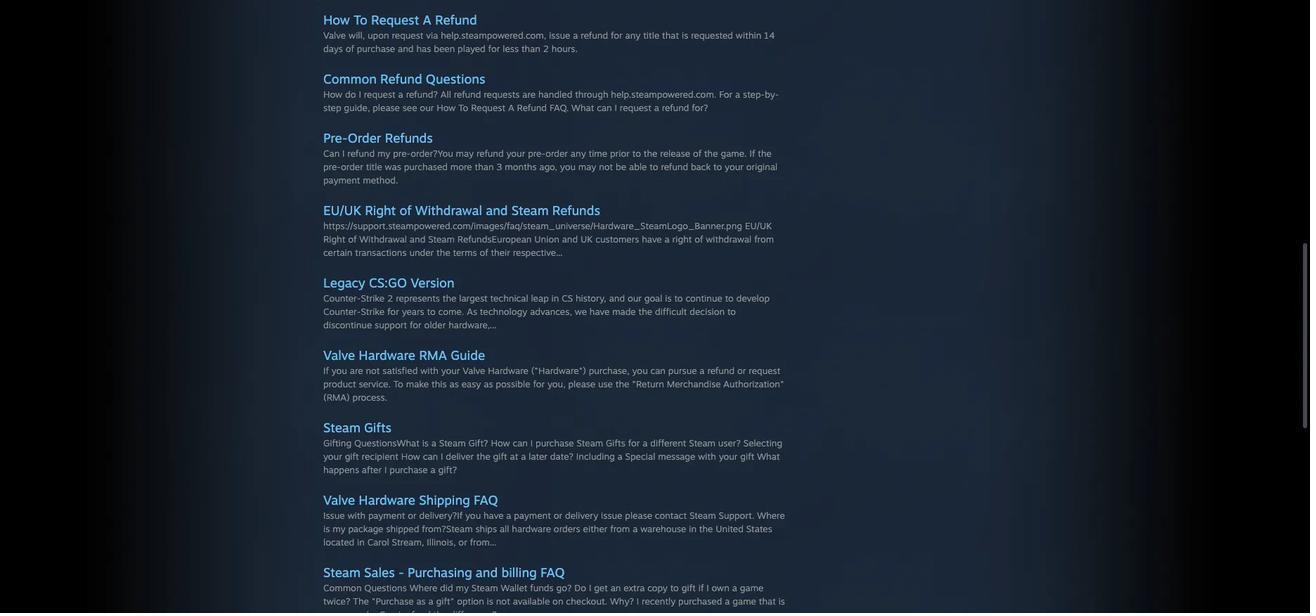 Task type: describe. For each thing, give the bounding box(es) containing it.
recipient
[[362, 451, 399, 462]]

the inside steam gifts gifting questionswhat is a steam gift? how can i purchase steam gifts for a different steam user? selecting your gift recipient how can i deliver the gift at a later date? including a special message with your gift what happens after i purchase a gift?
[[477, 451, 491, 462]]

you up "return at the bottom of page
[[633, 365, 648, 376]]

satisfied
[[383, 365, 418, 376]]

refund?
[[406, 89, 438, 100]]

valve up easy
[[463, 365, 486, 376]]

how down questionswhat
[[401, 451, 421, 462]]

1 vertical spatial right
[[324, 234, 346, 245]]

is inside the how to request a refund valve will, upon request via help.steampowered.com, issue a refund for any title that is requested within 14 days of purchase and has been played for less than 2 hours.
[[682, 30, 689, 41]]

easy
[[462, 378, 481, 390]]

gift up 'happens'
[[345, 451, 359, 462]]

0 vertical spatial right
[[365, 203, 396, 218]]

1 vertical spatial hardware
[[488, 365, 529, 376]]

pre-
[[324, 130, 348, 146]]

copy
[[648, 582, 668, 594]]

from...
[[470, 537, 497, 548]]

if inside valve hardware rma guide if you are not satisfied with your valve hardware ("hardware") purchase, you can pursue a refund or request product service. to make this as easy as possible for you, please use the "return merchandise authorization" (rma) process.
[[324, 365, 329, 376]]

product
[[324, 378, 356, 390]]

"purchase
[[372, 596, 414, 607]]

steam up twice?
[[324, 565, 361, 580]]

if
[[699, 582, 704, 594]]

version
[[411, 275, 455, 290]]

1 horizontal spatial on
[[553, 596, 564, 607]]

a left gift"
[[429, 596, 434, 607]]

to right back
[[714, 161, 723, 172]]

or up orders
[[554, 510, 563, 521]]

steam up https://support.steampowered.com/images/faq/steam_universe/hardware_steamlogo_banner.png
[[512, 203, 549, 218]]

a up all
[[507, 510, 512, 521]]

warehouse
[[641, 523, 687, 535]]

upon
[[368, 30, 389, 41]]

my inside valve hardware shipping faq issue with payment or delivery?if you have a payment or delivery issue please contact steam support. where is my package shipped from?steam ships all hardware orders either from a warehouse in the united states located in carol stream, illinois, or from...
[[333, 523, 346, 535]]

questions inside steam sales - purchasing and billing faq common questions where did my steam wallet funds go? do i get an extra copy to gift if i own a game twice? the "purchase as a gift" option is not available on checkout. why? i recently purchased a game that is now on sale. can i refund the difference?
[[365, 582, 407, 594]]

support.
[[719, 510, 755, 521]]

a inside the how to request a refund valve will, upon request via help.steampowered.com, issue a refund for any title that is requested within 14 days of purchase and has been played for less than 2 hours.
[[423, 12, 432, 27]]

to up difficult
[[675, 293, 683, 304]]

game.
[[721, 148, 747, 159]]

steam left user?
[[689, 437, 716, 449]]

not for -
[[496, 596, 510, 607]]

the up 'able'
[[644, 148, 658, 159]]

a right for
[[736, 89, 741, 100]]

deliver
[[446, 451, 474, 462]]

a inside the how to request a refund valve will, upon request via help.steampowered.com, issue a refund for any title that is requested within 14 days of purchase and has been played for less than 2 hours.
[[573, 30, 579, 41]]

can up at
[[513, 437, 528, 449]]

years
[[402, 306, 425, 317]]

from inside valve hardware shipping faq issue with payment or delivery?if you have a payment or delivery issue please contact steam support. where is my package shipped from?steam ships all hardware orders either from a warehouse in the united states located in carol stream, illinois, or from...
[[611, 523, 630, 535]]

2 horizontal spatial refund
[[517, 102, 547, 113]]

merchandise
[[667, 378, 721, 390]]

2 horizontal spatial in
[[689, 523, 697, 535]]

authorization"
[[724, 378, 785, 390]]

purchased inside steam sales - purchasing and billing faq common questions where did my steam wallet funds go? do i get an extra copy to gift if i own a game twice? the "purchase as a gift" option is not available on checkout. why? i recently purchased a game that is now on sale. can i refund the difference?
[[679, 596, 723, 607]]

user?
[[719, 437, 741, 449]]

different
[[651, 437, 687, 449]]

valve up 'product'
[[324, 347, 355, 363]]

steam up deliver
[[439, 437, 466, 449]]

("hardware")
[[532, 365, 586, 376]]

develop
[[737, 293, 770, 304]]

an
[[611, 582, 621, 594]]

steam up under at top left
[[428, 234, 455, 245]]

requests
[[484, 89, 520, 100]]

that inside steam sales - purchasing and billing faq common questions where did my steam wallet funds go? do i get an extra copy to gift if i own a game twice? the "purchase as a gift" option is not available on checkout. why? i recently purchased a game that is now on sale. can i refund the difference?
[[759, 596, 776, 607]]

gift?
[[469, 437, 489, 449]]

a right "own"
[[733, 582, 738, 594]]

of right the right at the top right of page
[[695, 234, 704, 245]]

2 inside legacy cs:go version counter-strike 2 represents the largest technical leap in cs history, and our goal is to continue to develop counter-strike for years to come. as technology advances, we have made the difficult decision to discontinue support for older hardware,...
[[388, 293, 393, 304]]

for inside steam gifts gifting questionswhat is a steam gift? how can i purchase steam gifts for a different steam user? selecting your gift recipient how can i deliver the gift at a later date? including a special message with your gift what happens after i purchase a gift?
[[629, 437, 640, 449]]

a left gift? on the left bottom of page
[[431, 464, 436, 475]]

the
[[353, 596, 369, 607]]

of inside the how to request a refund valve will, upon request via help.steampowered.com, issue a refund for any title that is requested within 14 days of purchase and has been played for less than 2 hours.
[[346, 43, 354, 54]]

to up 'able'
[[633, 148, 641, 159]]

a left special
[[618, 451, 623, 462]]

hardware for shipping
[[359, 492, 416, 508]]

2 horizontal spatial pre-
[[528, 148, 546, 159]]

issue inside the how to request a refund valve will, upon request via help.steampowered.com, issue a refund for any title that is requested within 14 days of purchase and has been played for less than 2 hours.
[[549, 30, 571, 41]]

their
[[491, 247, 511, 258]]

than for how to request a refund
[[522, 43, 541, 54]]

shipped
[[386, 523, 419, 535]]

all
[[441, 89, 451, 100]]

you inside valve hardware shipping faq issue with payment or delivery?if you have a payment or delivery issue please contact steam support. where is my package shipped from?steam ships all hardware orders either from a warehouse in the united states located in carol stream, illinois, or from...
[[466, 510, 481, 521]]

be
[[616, 161, 627, 172]]

please inside valve hardware shipping faq issue with payment or delivery?if you have a payment or delivery issue please contact steam support. where is my package shipped from?steam ships all hardware orders either from a warehouse in the united states located in carol stream, illinois, or from...
[[625, 510, 653, 521]]

i right do
[[589, 582, 592, 594]]

all
[[500, 523, 510, 535]]

made
[[613, 306, 636, 317]]

your down gifting at the bottom of page
[[324, 451, 342, 462]]

including
[[577, 451, 615, 462]]

later
[[529, 451, 548, 462]]

eu/uk right of withdrawal and steam refunds https://support.steampowered.com/images/faq/steam_universe/hardware_steamlogo_banner.png eu/uk right of withdrawal and steam refundseuropean union and uk customers have a right of withdrawal from certain transactions under the terms of their respective...
[[324, 203, 774, 258]]

process.
[[353, 392, 388, 403]]

get
[[594, 582, 608, 594]]

your up months
[[507, 148, 526, 159]]

2 counter- from the top
[[324, 306, 361, 317]]

0 horizontal spatial eu/uk
[[324, 203, 361, 218]]

can inside common refund questions how do i request a refund? all refund requests are handled through help.steampowered.com. for a step-by- step guide, please see our how to request a refund faq. what can i request a refund for?
[[597, 102, 612, 113]]

purchase inside the how to request a refund valve will, upon request via help.steampowered.com, issue a refund for any title that is requested within 14 days of purchase and has been played for less than 2 hours.
[[357, 43, 395, 54]]

selecting
[[744, 437, 783, 449]]

than for pre-order refunds
[[475, 161, 494, 172]]

2 horizontal spatial payment
[[514, 510, 551, 521]]

i right if
[[707, 582, 709, 594]]

order
[[348, 130, 382, 146]]

1 vertical spatial may
[[579, 161, 597, 172]]

1 horizontal spatial as
[[450, 378, 459, 390]]

release
[[661, 148, 691, 159]]

i up "prior"
[[615, 102, 618, 113]]

certain
[[324, 247, 353, 258]]

the up come.
[[443, 293, 457, 304]]

help.steampowered.com.
[[611, 89, 717, 100]]

or inside valve hardware rma guide if you are not satisfied with your valve hardware ("hardware") purchase, you can pursue a refund or request product service. to make this as easy as possible for you, please use the "return merchandise authorization" (rma) process.
[[738, 365, 747, 376]]

date?
[[551, 451, 574, 462]]

i up gift? on the left bottom of page
[[441, 451, 443, 462]]

a inside common refund questions how do i request a refund? all refund requests are handled through help.steampowered.com. for a step-by- step guide, please see our how to request a refund faq. what can i request a refund for?
[[508, 102, 515, 113]]

my inside pre-order refunds can i refund my pre-order?you may refund your pre-order any time prior to the release of the game. if the pre-order title was purchased more than 3 months ago, you may not be able to refund back to your original payment method.
[[378, 148, 391, 159]]

purchase,
[[589, 365, 630, 376]]

you up 'product'
[[332, 365, 347, 376]]

months
[[505, 161, 537, 172]]

the inside steam sales - purchasing and billing faq common questions where did my steam wallet funds go? do i get an extra copy to gift if i own a game twice? the "purchase as a gift" option is not available on checkout. why? i recently purchased a game that is now on sale. can i refund the difference?
[[434, 609, 448, 613]]

and up under at top left
[[410, 234, 426, 245]]

1 horizontal spatial pre-
[[393, 148, 411, 159]]

request down help.steampowered.com.
[[620, 102, 652, 113]]

and inside the how to request a refund valve will, upon request via help.steampowered.com, issue a refund for any title that is requested within 14 days of purchase and has been played for less than 2 hours.
[[398, 43, 414, 54]]

faq.
[[550, 102, 569, 113]]

1 vertical spatial withdrawal
[[359, 234, 407, 245]]

a left gift?
[[432, 437, 437, 449]]

see
[[403, 102, 417, 113]]

use
[[599, 378, 613, 390]]

0 horizontal spatial gifts
[[364, 420, 392, 435]]

help.steampowered.com,
[[441, 30, 547, 41]]

refund up 3
[[477, 148, 504, 159]]

request inside valve hardware rma guide if you are not satisfied with your valve hardware ("hardware") purchase, you can pursue a refund or request product service. to make this as easy as possible for you, please use the "return merchandise authorization" (rma) process.
[[749, 365, 781, 376]]

to left develop on the top right
[[726, 293, 734, 304]]

ago,
[[540, 161, 558, 172]]

twice?
[[324, 596, 351, 607]]

a inside eu/uk right of withdrawal and steam refunds https://support.steampowered.com/images/faq/steam_universe/hardware_steamlogo_banner.png eu/uk right of withdrawal and steam refundseuropean union and uk customers have a right of withdrawal from certain transactions under the terms of their respective...
[[665, 234, 670, 245]]

located
[[324, 537, 355, 548]]

refund down help.steampowered.com.
[[662, 102, 690, 113]]

can left deliver
[[423, 451, 438, 462]]

common inside common refund questions how do i request a refund? all refund requests are handled through help.steampowered.com. for a step-by- step guide, please see our how to request a refund faq. what can i request a refund for?
[[324, 71, 377, 87]]

where inside steam sales - purchasing and billing faq common questions where did my steam wallet funds go? do i get an extra copy to gift if i own a game twice? the "purchase as a gift" option is not available on checkout. why? i recently purchased a game that is now on sale. can i refund the difference?
[[410, 582, 438, 594]]

have inside eu/uk right of withdrawal and steam refunds https://support.steampowered.com/images/faq/steam_universe/hardware_steamlogo_banner.png eu/uk right of withdrawal and steam refundseuropean union and uk customers have a right of withdrawal from certain transactions under the terms of their respective...
[[642, 234, 662, 245]]

your down the game.
[[725, 161, 744, 172]]

1 vertical spatial game
[[733, 596, 757, 607]]

stream,
[[392, 537, 424, 548]]

step-
[[743, 89, 765, 100]]

or left from...
[[459, 537, 468, 548]]

1 vertical spatial order
[[341, 161, 364, 172]]

0 vertical spatial game
[[740, 582, 764, 594]]

go?
[[557, 582, 572, 594]]

2 vertical spatial purchase
[[390, 464, 428, 475]]

continue
[[686, 293, 723, 304]]

steam up gifting at the bottom of page
[[324, 420, 361, 435]]

do
[[575, 582, 587, 594]]

and up the refundseuropean
[[486, 203, 508, 218]]

to right decision on the right
[[728, 306, 736, 317]]

any inside pre-order refunds can i refund my pre-order?you may refund your pre-order any time prior to the release of the game. if the pre-order title was purchased more than 3 months ago, you may not be able to refund back to your original payment method.
[[571, 148, 586, 159]]

valve hardware shipping faq issue with payment or delivery?if you have a payment or delivery issue please contact steam support. where is my package shipped from?steam ships all hardware orders either from a warehouse in the united states located in carol stream, illinois, or from...
[[324, 492, 785, 548]]

steam up including on the bottom
[[577, 437, 604, 449]]

how down "all"
[[437, 102, 456, 113]]

request inside the how to request a refund valve will, upon request via help.steampowered.com, issue a refund for any title that is requested within 14 days of purchase and has been played for less than 2 hours.
[[392, 30, 424, 41]]

any inside the how to request a refund valve will, upon request via help.steampowered.com, issue a refund for any title that is requested within 14 days of purchase and has been played for less than 2 hours.
[[626, 30, 641, 41]]

1 vertical spatial on
[[344, 609, 355, 613]]

our inside legacy cs:go version counter-strike 2 represents the largest technical leap in cs history, and our goal is to continue to develop counter-strike for years to come. as technology advances, we have made the difficult decision to discontinue support for older hardware,...
[[628, 293, 642, 304]]

the down goal
[[639, 306, 653, 317]]

advances,
[[530, 306, 572, 317]]

original
[[747, 161, 778, 172]]

within
[[736, 30, 762, 41]]

hardware,...
[[449, 319, 497, 331]]

at
[[510, 451, 519, 462]]

valve inside valve hardware shipping faq issue with payment or delivery?if you have a payment or delivery issue please contact steam support. where is my package shipped from?steam ships all hardware orders either from a warehouse in the united states located in carol stream, illinois, or from...
[[324, 492, 355, 508]]

or up the shipped
[[408, 510, 417, 521]]

requested
[[691, 30, 734, 41]]

withdrawal
[[706, 234, 752, 245]]

history,
[[576, 293, 607, 304]]

i right "do"
[[359, 89, 361, 100]]

a right at
[[521, 451, 526, 462]]

sales
[[364, 565, 395, 580]]

is inside legacy cs:go version counter-strike 2 represents the largest technical leap in cs history, and our goal is to continue to develop counter-strike for years to come. as technology advances, we have made the difficult decision to discontinue support for older hardware,...
[[665, 293, 672, 304]]

2 horizontal spatial as
[[484, 378, 493, 390]]

i down "purchase at the left
[[399, 609, 401, 613]]

questionswhat
[[354, 437, 420, 449]]

refund right "all"
[[454, 89, 481, 100]]

refund down release
[[661, 161, 689, 172]]

to inside the how to request a refund valve will, upon request via help.steampowered.com, issue a refund for any title that is requested within 14 days of purchase and has been played for less than 2 hours.
[[354, 12, 368, 27]]

leap
[[531, 293, 549, 304]]

can inside steam sales - purchasing and billing faq common questions where did my steam wallet funds go? do i get an extra copy to gift if i own a game twice? the "purchase as a gift" option is not available on checkout. why? i recently purchased a game that is now on sale. can i refund the difference?
[[380, 609, 396, 613]]

time
[[589, 148, 608, 159]]

option
[[457, 596, 484, 607]]

title inside pre-order refunds can i refund my pre-order?you may refund your pre-order any time prior to the release of the game. if the pre-order title was purchased more than 3 months ago, you may not be able to refund back to your original payment method.
[[366, 161, 382, 172]]

gift left at
[[493, 451, 508, 462]]

of left their
[[480, 247, 488, 258]]

have inside legacy cs:go version counter-strike 2 represents the largest technical leap in cs history, and our goal is to continue to develop counter-strike for years to come. as technology advances, we have made the difficult decision to discontinue support for older hardware,...
[[590, 306, 610, 317]]

where inside valve hardware shipping faq issue with payment or delivery?if you have a payment or delivery issue please contact steam support. where is my package shipped from?steam ships all hardware orders either from a warehouse in the united states located in carol stream, illinois, or from...
[[758, 510, 785, 521]]

carol
[[368, 537, 389, 548]]

the up back
[[705, 148, 718, 159]]

legacy
[[324, 275, 366, 290]]

a down "own"
[[725, 596, 730, 607]]

a down help.steampowered.com.
[[655, 102, 660, 113]]

do
[[345, 89, 356, 100]]

i inside pre-order refunds can i refund my pre-order?you may refund your pre-order any time prior to the release of the game. if the pre-order title was purchased more than 3 months ago, you may not be able to refund back to your original payment method.
[[343, 148, 345, 159]]

your inside valve hardware rma guide if you are not satisfied with your valve hardware ("hardware") purchase, you can pursue a refund or request product service. to make this as easy as possible for you, please use the "return merchandise authorization" (rma) process.
[[441, 365, 460, 376]]

1 vertical spatial purchase
[[536, 437, 574, 449]]

(rma)
[[324, 392, 350, 403]]

message
[[658, 451, 696, 462]]

and inside legacy cs:go version counter-strike 2 represents the largest technical leap in cs history, and our goal is to continue to develop counter-strike for years to come. as technology advances, we have made the difficult decision to discontinue support for older hardware,...
[[610, 293, 625, 304]]

delivery?if
[[420, 510, 463, 521]]

service.
[[359, 378, 391, 390]]

hardware
[[512, 523, 551, 535]]

less
[[503, 43, 519, 54]]

1 horizontal spatial payment
[[368, 510, 405, 521]]

our inside common refund questions how do i request a refund? all refund requests are handled through help.steampowered.com. for a step-by- step guide, please see our how to request a refund faq. what can i request a refund for?
[[420, 102, 434, 113]]

steam up option
[[472, 582, 498, 594]]

able
[[629, 161, 647, 172]]



Task type: locate. For each thing, give the bounding box(es) containing it.
transactions
[[355, 247, 407, 258]]

purchased down order?you
[[404, 161, 448, 172]]

we
[[575, 306, 587, 317]]

1 horizontal spatial that
[[759, 596, 776, 607]]

was
[[385, 161, 402, 172]]

faq inside steam sales - purchasing and billing faq common questions where did my steam wallet funds go? do i get an extra copy to gift if i own a game twice? the "purchase as a gift" option is not available on checkout. why? i recently purchased a game that is now on sale. can i refund the difference?
[[541, 565, 565, 580]]

gift down selecting
[[741, 451, 755, 462]]

request up authorization"
[[749, 365, 781, 376]]

request up upon
[[371, 12, 419, 27]]

to inside common refund questions how do i request a refund? all refund requests are handled through help.steampowered.com. for a step-by- step guide, please see our how to request a refund faq. what can i request a refund for?
[[459, 102, 469, 113]]

please left see
[[373, 102, 400, 113]]

i down extra
[[637, 596, 640, 607]]

wallet
[[501, 582, 528, 594]]

request up the has
[[392, 30, 424, 41]]

on down go?
[[553, 596, 564, 607]]

1 vertical spatial a
[[508, 102, 515, 113]]

refund up the merchandise
[[708, 365, 735, 376]]

0 horizontal spatial with
[[348, 510, 366, 521]]

have inside valve hardware shipping faq issue with payment or delivery?if you have a payment or delivery issue please contact steam support. where is my package shipped from?steam ships all hardware orders either from a warehouse in the united states located in carol stream, illinois, or from...
[[484, 510, 504, 521]]

0 horizontal spatial my
[[333, 523, 346, 535]]

2 horizontal spatial to
[[459, 102, 469, 113]]

than
[[522, 43, 541, 54], [475, 161, 494, 172]]

issue up hours.
[[549, 30, 571, 41]]

step
[[324, 102, 341, 113]]

0 horizontal spatial where
[[410, 582, 438, 594]]

0 horizontal spatial if
[[324, 365, 329, 376]]

ships
[[476, 523, 497, 535]]

0 vertical spatial gifts
[[364, 420, 392, 435]]

refunds up uk
[[553, 203, 601, 218]]

can inside valve hardware rma guide if you are not satisfied with your valve hardware ("hardware") purchase, you can pursue a refund or request product service. to make this as easy as possible for you, please use the "return merchandise authorization" (rma) process.
[[651, 365, 666, 376]]

uk
[[581, 234, 593, 245]]

refund inside the how to request a refund valve will, upon request via help.steampowered.com, issue a refund for any title that is requested within 14 days of purchase and has been played for less than 2 hours.
[[435, 12, 477, 27]]

my up "located"
[[333, 523, 346, 535]]

illinois,
[[427, 537, 456, 548]]

refund inside steam sales - purchasing and billing faq common questions where did my steam wallet funds go? do i get an extra copy to gift if i own a game twice? the "purchase as a gift" option is not available on checkout. why? i recently purchased a game that is now on sale. can i refund the difference?
[[404, 609, 431, 613]]

how inside the how to request a refund valve will, upon request via help.steampowered.com, issue a refund for any title that is requested within 14 days of purchase and has been played for less than 2 hours.
[[324, 12, 350, 27]]

to right copy
[[671, 582, 679, 594]]

1 horizontal spatial are
[[523, 89, 536, 100]]

purchasing
[[408, 565, 472, 580]]

0 vertical spatial request
[[371, 12, 419, 27]]

0 horizontal spatial refunds
[[385, 130, 433, 146]]

for?
[[692, 102, 709, 113]]

refund inside valve hardware rma guide if you are not satisfied with your valve hardware ("hardware") purchase, you can pursue a refund or request product service. to make this as easy as possible for you, please use the "return merchandise authorization" (rma) process.
[[708, 365, 735, 376]]

how up at
[[491, 437, 510, 449]]

a inside valve hardware rma guide if you are not satisfied with your valve hardware ("hardware") purchase, you can pursue a refund or request product service. to make this as easy as possible for you, please use the "return merchandise authorization" (rma) process.
[[700, 365, 705, 376]]

0 vertical spatial have
[[642, 234, 662, 245]]

of up under at top left
[[400, 203, 412, 218]]

what
[[572, 102, 595, 113], [758, 451, 780, 462]]

-
[[399, 565, 404, 580]]

please
[[373, 102, 400, 113], [569, 378, 596, 390], [625, 510, 653, 521]]

1 vertical spatial to
[[459, 102, 469, 113]]

0 horizontal spatial refund
[[381, 71, 422, 87]]

gifts
[[364, 420, 392, 435], [606, 437, 626, 449]]

a
[[573, 30, 579, 41], [399, 89, 404, 100], [736, 89, 741, 100], [655, 102, 660, 113], [665, 234, 670, 245], [700, 365, 705, 376], [432, 437, 437, 449], [643, 437, 648, 449], [521, 451, 526, 462], [618, 451, 623, 462], [431, 464, 436, 475], [507, 510, 512, 521], [633, 523, 638, 535], [733, 582, 738, 594], [429, 596, 434, 607], [725, 596, 730, 607]]

in down package
[[357, 537, 365, 548]]

to up older
[[427, 306, 436, 317]]

"return
[[632, 378, 665, 390]]

0 horizontal spatial may
[[456, 148, 474, 159]]

valve inside the how to request a refund valve will, upon request via help.steampowered.com, issue a refund for any title that is requested within 14 days of purchase and has been played for less than 2 hours.
[[324, 30, 346, 41]]

2 horizontal spatial with
[[699, 451, 717, 462]]

purchase up date? at the bottom left
[[536, 437, 574, 449]]

difference?
[[450, 609, 497, 613]]

our down refund? at top
[[420, 102, 434, 113]]

than inside the how to request a refund valve will, upon request via help.steampowered.com, issue a refund for any title that is requested within 14 days of purchase and has been played for less than 2 hours.
[[522, 43, 541, 54]]

1 horizontal spatial than
[[522, 43, 541, 54]]

as left gift"
[[417, 596, 426, 607]]

and inside steam sales - purchasing and billing faq common questions where did my steam wallet funds go? do i get an extra copy to gift if i own a game twice? the "purchase as a gift" option is not available on checkout. why? i recently purchased a game that is now on sale. can i refund the difference?
[[476, 565, 498, 580]]

purchased
[[404, 161, 448, 172], [679, 596, 723, 607]]

1 vertical spatial gifts
[[606, 437, 626, 449]]

refund down "purchase at the left
[[404, 609, 431, 613]]

request up guide,
[[364, 89, 396, 100]]

1 horizontal spatial withdrawal
[[415, 203, 482, 218]]

not inside pre-order refunds can i refund my pre-order?you may refund your pre-order any time prior to the release of the game. if the pre-order title was purchased more than 3 months ago, you may not be able to refund back to your original payment method.
[[599, 161, 613, 172]]

funds
[[531, 582, 554, 594]]

can down through
[[597, 102, 612, 113]]

refunds inside pre-order refunds can i refund my pre-order?you may refund your pre-order any time prior to the release of the game. if the pre-order title was purchased more than 3 months ago, you may not be able to refund back to your original payment method.
[[385, 130, 433, 146]]

i up later at left bottom
[[531, 437, 533, 449]]

if up original at right
[[750, 148, 756, 159]]

have
[[642, 234, 662, 245], [590, 306, 610, 317], [484, 510, 504, 521]]

1 horizontal spatial our
[[628, 293, 642, 304]]

0 vertical spatial title
[[644, 30, 660, 41]]

1 horizontal spatial in
[[552, 293, 559, 304]]

0 vertical spatial refunds
[[385, 130, 433, 146]]

faq inside valve hardware shipping faq issue with payment or delivery?if you have a payment or delivery issue please contact steam support. where is my package shipped from?steam ships all hardware orders either from a warehouse in the united states located in carol stream, illinois, or from...
[[474, 492, 498, 508]]

decision
[[690, 306, 725, 317]]

issue
[[324, 510, 345, 521]]

than inside pre-order refunds can i refund my pre-order?you may refund your pre-order any time prior to the release of the game. if the pre-order title was purchased more than 3 months ago, you may not be able to refund back to your original payment method.
[[475, 161, 494, 172]]

1 horizontal spatial refund
[[435, 12, 477, 27]]

0 horizontal spatial not
[[366, 365, 380, 376]]

if inside pre-order refunds can i refund my pre-order?you may refund your pre-order any time prior to the release of the game. if the pre-order title was purchased more than 3 months ago, you may not be able to refund back to your original payment method.
[[750, 148, 756, 159]]

purchased inside pre-order refunds can i refund my pre-order?you may refund your pre-order any time prior to the release of the game. if the pre-order title was purchased more than 3 months ago, you may not be able to refund back to your original payment method.
[[404, 161, 448, 172]]

0 vertical spatial any
[[626, 30, 641, 41]]

order
[[546, 148, 568, 159], [341, 161, 364, 172]]

request inside the how to request a refund valve will, upon request via help.steampowered.com, issue a refund for any title that is requested within 14 days of purchase and has been played for less than 2 hours.
[[371, 12, 419, 27]]

1 vertical spatial if
[[324, 365, 329, 376]]

not for refunds
[[599, 161, 613, 172]]

hardware for rma
[[359, 347, 416, 363]]

the inside valve hardware rma guide if you are not satisfied with your valve hardware ("hardware") purchase, you can pursue a refund or request product service. to make this as easy as possible for you, please use the "return merchandise authorization" (rma) process.
[[616, 378, 630, 390]]

1 vertical spatial than
[[475, 161, 494, 172]]

please inside valve hardware rma guide if you are not satisfied with your valve hardware ("hardware") purchase, you can pursue a refund or request product service. to make this as easy as possible for you, please use the "return merchandise authorization" (rma) process.
[[569, 378, 596, 390]]

come.
[[439, 306, 464, 317]]

after
[[362, 464, 382, 475]]

hardware up the satisfied
[[359, 347, 416, 363]]

back
[[691, 161, 711, 172]]

1 horizontal spatial from
[[755, 234, 774, 245]]

0 vertical spatial order
[[546, 148, 568, 159]]

can inside pre-order refunds can i refund my pre-order?you may refund your pre-order any time prior to the release of the game. if the pre-order title was purchased more than 3 months ago, you may not be able to refund back to your original payment method.
[[324, 148, 340, 159]]

rma
[[419, 347, 447, 363]]

common inside steam sales - purchasing and billing faq common questions where did my steam wallet funds go? do i get an extra copy to gift if i own a game twice? the "purchase as a gift" option is not available on checkout. why? i recently purchased a game that is now on sale. can i refund the difference?
[[324, 582, 362, 594]]

delivery
[[565, 510, 599, 521]]

1 strike from the top
[[361, 293, 385, 304]]

title up help.steampowered.com.
[[644, 30, 660, 41]]

handled
[[539, 89, 573, 100]]

with down rma
[[421, 365, 439, 376]]

is inside steam gifts gifting questionswhat is a steam gift? how can i purchase steam gifts for a different steam user? selecting your gift recipient how can i deliver the gift at a later date? including a special message with your gift what happens after i purchase a gift?
[[422, 437, 429, 449]]

as inside steam sales - purchasing and billing faq common questions where did my steam wallet funds go? do i get an extra copy to gift if i own a game twice? the "purchase as a gift" option is not available on checkout. why? i recently purchased a game that is now on sale. can i refund the difference?
[[417, 596, 426, 607]]

a up see
[[399, 89, 404, 100]]

gift?
[[439, 464, 457, 475]]

2
[[544, 43, 549, 54], [388, 293, 393, 304]]

2 vertical spatial have
[[484, 510, 504, 521]]

with inside valve hardware rma guide if you are not satisfied with your valve hardware ("hardware") purchase, you can pursue a refund or request product service. to make this as easy as possible for you, please use the "return merchandise authorization" (rma) process.
[[421, 365, 439, 376]]

from inside eu/uk right of withdrawal and steam refunds https://support.steampowered.com/images/faq/steam_universe/hardware_steamlogo_banner.png eu/uk right of withdrawal and steam refundseuropean union and uk customers have a right of withdrawal from certain transactions under the terms of their respective...
[[755, 234, 774, 245]]

eu/uk up withdrawal
[[745, 220, 773, 231]]

1 vertical spatial title
[[366, 161, 382, 172]]

0 vertical spatial faq
[[474, 492, 498, 508]]

have up ships
[[484, 510, 504, 521]]

1 horizontal spatial have
[[590, 306, 610, 317]]

a up via
[[423, 12, 432, 27]]

of down will,
[[346, 43, 354, 54]]

questions inside common refund questions how do i request a refund? all refund requests are handled through help.steampowered.com. for a step-by- step guide, please see our how to request a refund faq. what can i request a refund for?
[[426, 71, 486, 87]]

1 horizontal spatial please
[[569, 378, 596, 390]]

0 horizontal spatial pre-
[[324, 161, 341, 172]]

to
[[633, 148, 641, 159], [650, 161, 659, 172], [714, 161, 723, 172], [675, 293, 683, 304], [726, 293, 734, 304], [427, 306, 436, 317], [728, 306, 736, 317], [671, 582, 679, 594]]

why?
[[610, 596, 634, 607]]

to up will,
[[354, 12, 368, 27]]

request inside common refund questions how do i request a refund? all refund requests are handled through help.steampowered.com. for a step-by- step guide, please see our how to request a refund faq. what can i request a refund for?
[[471, 102, 506, 113]]

3
[[497, 161, 502, 172]]

this
[[432, 378, 447, 390]]

may down time
[[579, 161, 597, 172]]

to inside steam sales - purchasing and billing faq common questions where did my steam wallet funds go? do i get an extra copy to gift if i own a game twice? the "purchase as a gift" option is not available on checkout. why? i recently purchased a game that is now on sale. can i refund the difference?
[[671, 582, 679, 594]]

and left uk
[[562, 234, 578, 245]]

1 vertical spatial our
[[628, 293, 642, 304]]

and down from...
[[476, 565, 498, 580]]

2 common from the top
[[324, 582, 362, 594]]

1 horizontal spatial can
[[380, 609, 396, 613]]

pre- down pre-
[[324, 161, 341, 172]]

respective...
[[513, 247, 563, 258]]

2 vertical spatial not
[[496, 596, 510, 607]]

0 horizontal spatial questions
[[365, 582, 407, 594]]

i right after on the bottom left of page
[[385, 464, 387, 475]]

1 horizontal spatial to
[[394, 378, 404, 390]]

0 vertical spatial questions
[[426, 71, 486, 87]]

my inside steam sales - purchasing and billing faq common questions where did my steam wallet funds go? do i get an extra copy to gift if i own a game twice? the "purchase as a gift" option is not available on checkout. why? i recently purchased a game that is now on sale. can i refund the difference?
[[456, 582, 469, 594]]

0 vertical spatial are
[[523, 89, 536, 100]]

common
[[324, 71, 377, 87], [324, 582, 362, 594]]

0 vertical spatial strike
[[361, 293, 385, 304]]

the inside eu/uk right of withdrawal and steam refunds https://support.steampowered.com/images/faq/steam_universe/hardware_steamlogo_banner.png eu/uk right of withdrawal and steam refundseuropean union and uk customers have a right of withdrawal from certain transactions under the terms of their respective...
[[437, 247, 451, 258]]

you inside pre-order refunds can i refund my pre-order?you may refund your pre-order any time prior to the release of the game. if the pre-order title was purchased more than 3 months ago, you may not be able to refund back to your original payment method.
[[560, 161, 576, 172]]

what inside steam gifts gifting questionswhat is a steam gift? how can i purchase steam gifts for a different steam user? selecting your gift recipient how can i deliver the gift at a later date? including a special message with your gift what happens after i purchase a gift?
[[758, 451, 780, 462]]

of up certain
[[348, 234, 357, 245]]

withdrawal
[[415, 203, 482, 218], [359, 234, 407, 245]]

checkout.
[[566, 596, 608, 607]]

where down purchasing
[[410, 582, 438, 594]]

1 horizontal spatial if
[[750, 148, 756, 159]]

with inside steam gifts gifting questionswhat is a steam gift? how can i purchase steam gifts for a different steam user? selecting your gift recipient how can i deliver the gift at a later date? including a special message with your gift what happens after i purchase a gift?
[[699, 451, 717, 462]]

gift left if
[[682, 582, 696, 594]]

gifts up including on the bottom
[[606, 437, 626, 449]]

questions up "purchase at the left
[[365, 582, 407, 594]]

0 horizontal spatial our
[[420, 102, 434, 113]]

1 horizontal spatial purchased
[[679, 596, 723, 607]]

1 vertical spatial eu/uk
[[745, 220, 773, 231]]

not down "wallet"
[[496, 596, 510, 607]]

1 vertical spatial issue
[[601, 510, 623, 521]]

goal
[[645, 293, 663, 304]]

difficult
[[656, 306, 687, 317]]

your down user?
[[719, 451, 738, 462]]

order down order at the left top of page
[[341, 161, 364, 172]]

refund
[[435, 12, 477, 27], [381, 71, 422, 87], [517, 102, 547, 113]]

0 vertical spatial please
[[373, 102, 400, 113]]

you up ships
[[466, 510, 481, 521]]

i down pre-
[[343, 148, 345, 159]]

1 vertical spatial from
[[611, 523, 630, 535]]

1 horizontal spatial not
[[496, 596, 510, 607]]

request
[[392, 30, 424, 41], [364, 89, 396, 100], [620, 102, 652, 113], [749, 365, 781, 376]]

with up package
[[348, 510, 366, 521]]

request down the requests
[[471, 102, 506, 113]]

2 vertical spatial in
[[357, 537, 365, 548]]

1 horizontal spatial gifts
[[606, 437, 626, 449]]

2 strike from the top
[[361, 306, 385, 317]]

the up original at right
[[758, 148, 772, 159]]

0 vertical spatial what
[[572, 102, 595, 113]]

0 vertical spatial that
[[663, 30, 680, 41]]

1 horizontal spatial my
[[378, 148, 391, 159]]

are inside valve hardware rma guide if you are not satisfied with your valve hardware ("hardware") purchase, you can pursue a refund or request product service. to make this as easy as possible for you, please use the "return merchandise authorization" (rma) process.
[[350, 365, 363, 376]]

refunds inside eu/uk right of withdrawal and steam refunds https://support.steampowered.com/images/faq/steam_universe/hardware_steamlogo_banner.png eu/uk right of withdrawal and steam refundseuropean union and uk customers have a right of withdrawal from certain transactions under the terms of their respective...
[[553, 203, 601, 218]]

with inside valve hardware shipping faq issue with payment or delivery?if you have a payment or delivery issue please contact steam support. where is my package shipped from?steam ships all hardware orders either from a warehouse in the united states located in carol stream, illinois, or from...
[[348, 510, 366, 521]]

our
[[420, 102, 434, 113], [628, 293, 642, 304]]

payment inside pre-order refunds can i refund my pre-order?you may refund your pre-order any time prior to the release of the game. if the pre-order title was purchased more than 3 months ago, you may not be able to refund back to your original payment method.
[[324, 174, 360, 186]]

1 horizontal spatial 2
[[544, 43, 549, 54]]

technology
[[480, 306, 528, 317]]

purchase
[[357, 43, 395, 54], [536, 437, 574, 449], [390, 464, 428, 475]]

represents
[[396, 293, 440, 304]]

2 horizontal spatial please
[[625, 510, 653, 521]]

any up help.steampowered.com.
[[626, 30, 641, 41]]

are left handled
[[523, 89, 536, 100]]

1 vertical spatial faq
[[541, 565, 565, 580]]

cs:go
[[369, 275, 407, 290]]

to right 'able'
[[650, 161, 659, 172]]

my up option
[[456, 582, 469, 594]]

a left warehouse in the bottom of the page
[[633, 523, 638, 535]]

2 inside the how to request a refund valve will, upon request via help.steampowered.com, issue a refund for any title that is requested within 14 days of purchase and has been played for less than 2 hours.
[[544, 43, 549, 54]]

0 horizontal spatial any
[[571, 148, 586, 159]]

a up the merchandise
[[700, 365, 705, 376]]

2 horizontal spatial have
[[642, 234, 662, 245]]

a up hours.
[[573, 30, 579, 41]]

days
[[324, 43, 343, 54]]

refund down handled
[[517, 102, 547, 113]]

steam up united
[[690, 510, 716, 521]]

can
[[597, 102, 612, 113], [651, 365, 666, 376], [513, 437, 528, 449], [423, 451, 438, 462]]

a up special
[[643, 437, 648, 449]]

0 vertical spatial my
[[378, 148, 391, 159]]

0 horizontal spatial are
[[350, 365, 363, 376]]

https://support.steampowered.com/images/faq/steam_universe/hardware_steamlogo_banner.png
[[324, 220, 743, 231]]

terms
[[453, 247, 477, 258]]

1 horizontal spatial with
[[421, 365, 439, 376]]

1 horizontal spatial any
[[626, 30, 641, 41]]

0 vertical spatial not
[[599, 161, 613, 172]]

in inside legacy cs:go version counter-strike 2 represents the largest technical leap in cs history, and our goal is to continue to develop counter-strike for years to come. as technology advances, we have made the difficult decision to discontinue support for older hardware,...
[[552, 293, 559, 304]]

your up this
[[441, 365, 460, 376]]

discontinue
[[324, 319, 372, 331]]

2 down 'cs:go'
[[388, 293, 393, 304]]

0 horizontal spatial can
[[324, 148, 340, 159]]

1 vertical spatial with
[[699, 451, 717, 462]]

largest
[[459, 293, 488, 304]]

steam sales - purchasing and billing faq common questions where did my steam wallet funds go? do i get an extra copy to gift if i own a game twice? the "purchase as a gift" option is not available on checkout. why? i recently purchased a game that is now on sale. can i refund the difference?
[[324, 565, 786, 613]]

has
[[417, 43, 431, 54]]

from right either
[[611, 523, 630, 535]]

than left 3
[[475, 161, 494, 172]]

any
[[626, 30, 641, 41], [571, 148, 586, 159]]

right down method.
[[365, 203, 396, 218]]

1 counter- from the top
[[324, 293, 361, 304]]

how to request a refund valve will, upon request via help.steampowered.com, issue a refund for any title that is requested within 14 days of purchase and has been played for less than 2 hours.
[[324, 12, 776, 54]]

payment up the shipped
[[368, 510, 405, 521]]

1 common from the top
[[324, 71, 377, 87]]

0 vertical spatial 2
[[544, 43, 549, 54]]

issue inside valve hardware shipping faq issue with payment or delivery?if you have a payment or delivery issue please contact steam support. where is my package shipped from?steam ships all hardware orders either from a warehouse in the united states located in carol stream, illinois, or from...
[[601, 510, 623, 521]]

1 vertical spatial any
[[571, 148, 586, 159]]

1 vertical spatial where
[[410, 582, 438, 594]]

0 horizontal spatial that
[[663, 30, 680, 41]]

1 vertical spatial are
[[350, 365, 363, 376]]

refunds
[[385, 130, 433, 146], [553, 203, 601, 218]]

0 horizontal spatial payment
[[324, 174, 360, 186]]

of up back
[[693, 148, 702, 159]]

are inside common refund questions how do i request a refund? all refund requests are handled through help.steampowered.com. for a step-by- step guide, please see our how to request a refund faq. what can i request a refund for?
[[523, 89, 536, 100]]

is
[[682, 30, 689, 41], [665, 293, 672, 304], [422, 437, 429, 449], [324, 523, 330, 535], [487, 596, 494, 607], [779, 596, 786, 607]]

the down gift?
[[477, 451, 491, 462]]

pre-
[[393, 148, 411, 159], [528, 148, 546, 159], [324, 161, 341, 172]]

1 horizontal spatial may
[[579, 161, 597, 172]]

please inside common refund questions how do i request a refund? all refund requests are handled through help.steampowered.com. for a step-by- step guide, please see our how to request a refund faq. what can i request a refund for?
[[373, 102, 400, 113]]

union
[[535, 234, 560, 245]]

by-
[[765, 89, 780, 100]]

prior
[[610, 148, 630, 159]]

is inside valve hardware shipping faq issue with payment or delivery?if you have a payment or delivery issue please contact steam support. where is my package shipped from?steam ships all hardware orders either from a warehouse in the united states located in carol stream, illinois, or from...
[[324, 523, 330, 535]]

where
[[758, 510, 785, 521], [410, 582, 438, 594]]

and up the made
[[610, 293, 625, 304]]

customers
[[596, 234, 640, 245]]

what down selecting
[[758, 451, 780, 462]]

our up the made
[[628, 293, 642, 304]]

for inside valve hardware rma guide if you are not satisfied with your valve hardware ("hardware") purchase, you can pursue a refund or request product service. to make this as easy as possible for you, please use the "return merchandise authorization" (rma) process.
[[533, 378, 545, 390]]

0 vertical spatial our
[[420, 102, 434, 113]]

cs
[[562, 293, 573, 304]]

1 horizontal spatial what
[[758, 451, 780, 462]]

not inside valve hardware rma guide if you are not satisfied with your valve hardware ("hardware") purchase, you can pursue a refund or request product service. to make this as easy as possible for you, please use the "return merchandise authorization" (rma) process.
[[366, 365, 380, 376]]

gifting
[[324, 437, 352, 449]]

how up step on the left top
[[324, 89, 343, 100]]

not
[[599, 161, 613, 172], [366, 365, 380, 376], [496, 596, 510, 607]]

refund down order at the left top of page
[[348, 148, 375, 159]]

0 horizontal spatial purchased
[[404, 161, 448, 172]]

shipping
[[419, 492, 470, 508]]

14
[[765, 30, 776, 41]]

0 horizontal spatial than
[[475, 161, 494, 172]]

steam inside valve hardware shipping faq issue with payment or delivery?if you have a payment or delivery issue please contact steam support. where is my package shipped from?steam ships all hardware orders either from a warehouse in the united states located in carol stream, illinois, or from...
[[690, 510, 716, 521]]

0 horizontal spatial to
[[354, 12, 368, 27]]

the inside valve hardware shipping faq issue with payment or delivery?if you have a payment or delivery issue please contact steam support. where is my package shipped from?steam ships all hardware orders either from a warehouse in the united states located in carol stream, illinois, or from...
[[700, 523, 713, 535]]

as right this
[[450, 378, 459, 390]]

0 horizontal spatial have
[[484, 510, 504, 521]]

strike down 'cs:go'
[[361, 293, 385, 304]]

refund inside the how to request a refund valve will, upon request via help.steampowered.com, issue a refund for any title that is requested within 14 days of purchase and has been played for less than 2 hours.
[[581, 30, 608, 41]]

gifts up questionswhat
[[364, 420, 392, 435]]

of inside pre-order refunds can i refund my pre-order?you may refund your pre-order any time prior to the release of the game. if the pre-order title was purchased more than 3 months ago, you may not be able to refund back to your original payment method.
[[693, 148, 702, 159]]

to inside valve hardware rma guide if you are not satisfied with your valve hardware ("hardware") purchase, you can pursue a refund or request product service. to make this as easy as possible for you, please use the "return merchandise authorization" (rma) process.
[[394, 378, 404, 390]]

0 horizontal spatial request
[[371, 12, 419, 27]]

orders
[[554, 523, 581, 535]]

and
[[398, 43, 414, 54], [486, 203, 508, 218], [410, 234, 426, 245], [562, 234, 578, 245], [610, 293, 625, 304], [476, 565, 498, 580]]

1 horizontal spatial title
[[644, 30, 660, 41]]

from?steam
[[422, 523, 473, 535]]

what inside common refund questions how do i request a refund? all refund requests are handled through help.steampowered.com. for a step-by- step guide, please see our how to request a refund faq. what can i request a refund for?
[[572, 102, 595, 113]]

gift inside steam sales - purchasing and billing faq common questions where did my steam wallet funds go? do i get an extra copy to gift if i own a game twice? the "purchase as a gift" option is not available on checkout. why? i recently purchased a game that is now on sale. can i refund the difference?
[[682, 582, 696, 594]]

technical
[[491, 293, 529, 304]]

0 horizontal spatial 2
[[388, 293, 393, 304]]

1 vertical spatial questions
[[365, 582, 407, 594]]

title inside the how to request a refund valve will, upon request via help.steampowered.com, issue a refund for any title that is requested within 14 days of purchase and has been played for less than 2 hours.
[[644, 30, 660, 41]]

0 horizontal spatial on
[[344, 609, 355, 613]]

that inside the how to request a refund valve will, upon request via help.steampowered.com, issue a refund for any title that is requested within 14 days of purchase and has been played for less than 2 hours.
[[663, 30, 680, 41]]

please up warehouse in the bottom of the page
[[625, 510, 653, 521]]

hardware inside valve hardware shipping faq issue with payment or delivery?if you have a payment or delivery issue please contact steam support. where is my package shipped from?steam ships all hardware orders either from a warehouse in the united states located in carol stream, illinois, or from...
[[359, 492, 416, 508]]



Task type: vqa. For each thing, say whether or not it's contained in the screenshot.
Fill out and submit the request form.
no



